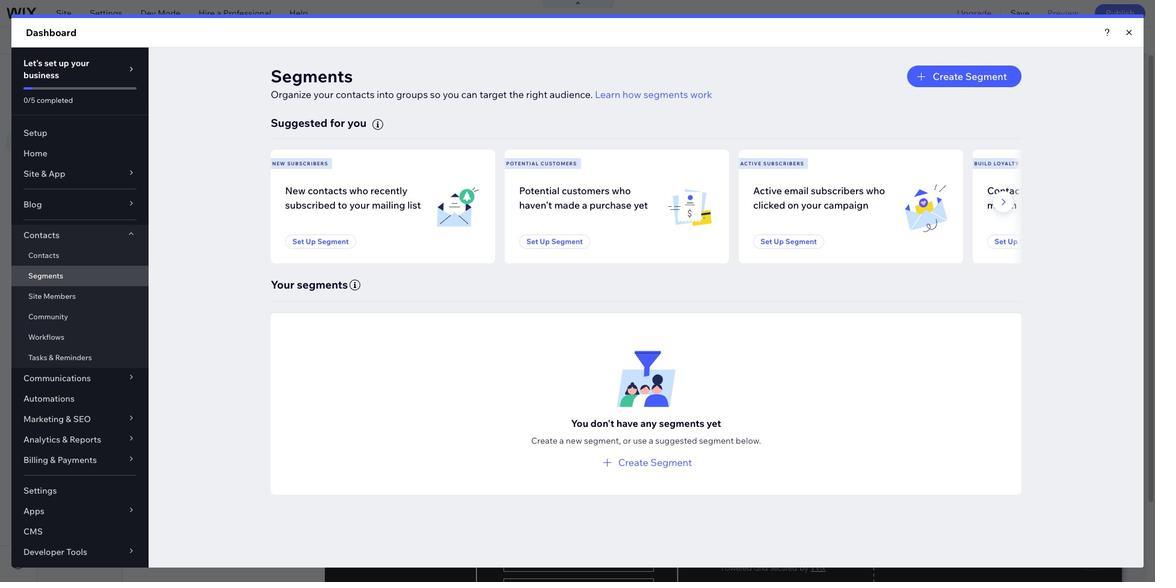 Task type: describe. For each thing, give the bounding box(es) containing it.
100% button
[[985, 27, 1034, 54]]

a
[[217, 8, 221, 19]]

site for site menu
[[51, 98, 67, 108]]

100%
[[1004, 35, 1026, 46]]

save button
[[1002, 0, 1039, 26]]

https://www.wix.com/mysite
[[207, 35, 317, 46]]

publish button
[[1095, 4, 1146, 22]]

mode
[[158, 8, 181, 19]]

hire
[[199, 8, 215, 19]]

site menu
[[51, 98, 91, 108]]

preview button
[[1039, 0, 1088, 26]]

blog
[[137, 97, 156, 108]]

dev mode
[[141, 8, 181, 19]]

hire a professional
[[199, 8, 271, 19]]

dev
[[141, 8, 156, 19]]

tools button
[[1035, 27, 1091, 54]]

publish
[[1106, 8, 1135, 19]]

and
[[102, 66, 119, 78]]

professional
[[223, 8, 271, 19]]

blog pages
[[137, 97, 182, 108]]

domain
[[377, 35, 408, 46]]

https://www.wix.com/mysite connect your domain
[[207, 35, 408, 46]]



Task type: vqa. For each thing, say whether or not it's contained in the screenshot.
BUILD
no



Task type: locate. For each thing, give the bounding box(es) containing it.
save
[[1011, 8, 1030, 19]]

site
[[56, 8, 72, 19], [51, 66, 70, 78], [51, 98, 67, 108]]

1 vertical spatial menu
[[69, 98, 91, 108]]

connect
[[322, 35, 356, 46]]

search button
[[1092, 27, 1156, 54]]

settings
[[90, 8, 122, 19]]

2 vertical spatial site
[[51, 98, 67, 108]]

1 vertical spatial pages
[[157, 97, 182, 108]]

blog
[[45, 35, 69, 46]]

0 vertical spatial menu
[[121, 66, 147, 78]]

site up blog
[[56, 8, 72, 19]]

pages for blog
[[157, 97, 182, 108]]

menu
[[121, 66, 147, 78], [69, 98, 91, 108]]

menu right "and" at the left top of page
[[121, 66, 147, 78]]

pages right blog
[[157, 97, 182, 108]]

pages
[[72, 66, 100, 78], [157, 97, 182, 108]]

your
[[358, 35, 376, 46]]

site for site
[[56, 8, 72, 19]]

pages left "and" at the left top of page
[[72, 66, 100, 78]]

0 horizontal spatial pages
[[72, 66, 100, 78]]

0 horizontal spatial menu
[[69, 98, 91, 108]]

site down blog
[[51, 66, 70, 78]]

site pages and menu
[[51, 66, 147, 78]]

help
[[289, 8, 308, 19]]

menu down site pages and menu
[[69, 98, 91, 108]]

tools
[[1060, 35, 1081, 46]]

1 horizontal spatial menu
[[121, 66, 147, 78]]

1 horizontal spatial pages
[[157, 97, 182, 108]]

pages for site
[[72, 66, 100, 78]]

0 vertical spatial pages
[[72, 66, 100, 78]]

search
[[1117, 35, 1145, 46]]

1 vertical spatial site
[[51, 66, 70, 78]]

site down site pages and menu
[[51, 98, 67, 108]]

0 vertical spatial site
[[56, 8, 72, 19]]

site for site pages and menu
[[51, 66, 70, 78]]

upgrade
[[958, 8, 992, 19]]

preview
[[1048, 8, 1079, 19]]



